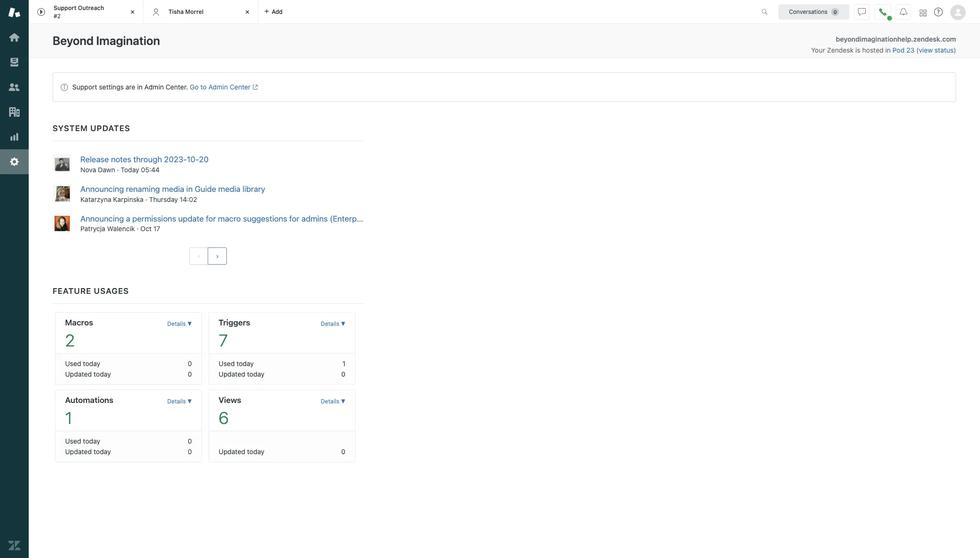 Task type: describe. For each thing, give the bounding box(es) containing it.
14:02
[[180, 195, 197, 203]]

details for 2
[[167, 321, 186, 328]]

macros 2
[[65, 318, 93, 350]]

(opens in a new tab) image
[[251, 84, 258, 90]]

05:44
[[141, 166, 160, 174]]

center.
[[166, 83, 188, 91]]

organizations image
[[8, 106, 21, 118]]

‹ button
[[189, 248, 209, 265]]

10-
[[187, 155, 199, 164]]

admins
[[302, 214, 328, 223]]

update
[[178, 214, 204, 223]]

triggers
[[219, 318, 250, 328]]

macro
[[218, 214, 241, 223]]

feature usages
[[53, 287, 129, 296]]

2
[[65, 331, 75, 350]]

beyond
[[53, 34, 94, 47]]

admin image
[[8, 156, 21, 168]]

6
[[219, 408, 229, 428]]

0 for 6
[[341, 448, 346, 456]]

is
[[856, 46, 861, 54]]

updated for 7
[[219, 370, 245, 378]]

patrycja walencik
[[80, 225, 135, 233]]

updates
[[90, 124, 130, 133]]

automations 1
[[65, 396, 113, 428]]

through
[[133, 155, 162, 164]]

updated for 6
[[219, 448, 245, 456]]

details ▼ for 7
[[321, 321, 346, 328]]

get started image
[[8, 31, 21, 44]]

view status link
[[919, 46, 954, 54]]

in for support settings are in admin center.
[[137, 83, 143, 91]]

(
[[917, 46, 919, 54]]

go to admin center
[[190, 83, 251, 91]]

0 vertical spatial 1
[[343, 360, 346, 368]]

system
[[53, 124, 88, 133]]

suggestions
[[243, 214, 287, 223]]

views image
[[8, 56, 21, 68]]

views
[[219, 396, 241, 405]]

imagination
[[96, 34, 160, 47]]

system updates
[[53, 124, 130, 133]]

pod 23 link
[[893, 46, 917, 54]]

your
[[812, 46, 826, 54]]

feature
[[53, 287, 91, 296]]

karpinska
[[113, 195, 144, 203]]

release
[[80, 155, 109, 164]]

morrel
[[185, 8, 204, 15]]

today
[[121, 166, 139, 174]]

1 for from the left
[[206, 214, 216, 223]]

used for 1
[[65, 437, 81, 445]]

tab containing support outreach
[[29, 0, 144, 24]]

status
[[935, 46, 954, 54]]

20
[[199, 155, 209, 164]]

tisha morrel tab
[[144, 0, 259, 24]]

get help image
[[935, 8, 943, 16]]

tisha
[[169, 8, 184, 15]]

only)
[[372, 214, 390, 223]]

beyondimaginationhelp
[[836, 35, 912, 43]]

details ▼ for 6
[[321, 398, 346, 405]]

7
[[219, 331, 228, 350]]

updated today for 2
[[65, 370, 111, 378]]

conversations button
[[779, 4, 850, 19]]

views 6
[[219, 396, 241, 428]]

details for 7
[[321, 321, 340, 328]]

walencik
[[107, 225, 135, 233]]

0 for 7
[[341, 370, 346, 378]]

zendesk products image
[[920, 9, 927, 16]]

permissions
[[132, 214, 176, 223]]

▼ for 1
[[188, 398, 192, 405]]

view
[[919, 46, 933, 54]]

katarzyna
[[80, 195, 111, 203]]

triggers 7
[[219, 318, 250, 350]]

1 media from the left
[[162, 184, 184, 194]]

used today for 1
[[65, 437, 100, 445]]

announcing a permissions update for macro suggestions for admins (enterprise only)
[[80, 214, 390, 223]]

details for 1
[[167, 398, 186, 405]]

macros
[[65, 318, 93, 328]]

add button
[[259, 0, 288, 23]]

updated today for 1
[[65, 448, 111, 456]]

main element
[[0, 0, 29, 558]]

close image for the tisha morrel tab
[[243, 7, 252, 17]]

details ▼ for 2
[[167, 321, 192, 328]]

go
[[190, 83, 199, 91]]

support for support outreach #2
[[54, 4, 76, 12]]

katarzyna karpinska
[[80, 195, 144, 203]]

conversations
[[789, 8, 828, 15]]

settings
[[99, 83, 124, 91]]

announcing for announcing renaming media in guide media library
[[80, 184, 124, 194]]

‹
[[198, 253, 200, 260]]

zendesk image
[[8, 540, 21, 552]]

▼ for 7
[[341, 321, 346, 328]]

a
[[126, 214, 130, 223]]

nova
[[80, 166, 96, 174]]



Task type: locate. For each thing, give the bounding box(es) containing it.
23
[[907, 46, 915, 54]]

zendesk
[[827, 46, 854, 54]]

1 horizontal spatial media
[[218, 184, 241, 194]]

library
[[243, 184, 265, 194]]

0 horizontal spatial for
[[206, 214, 216, 223]]

status containing support settings are in admin center.
[[53, 72, 957, 102]]

tab
[[29, 0, 144, 24]]

announcing
[[80, 184, 124, 194], [80, 214, 124, 223]]

updated
[[65, 370, 92, 378], [219, 370, 245, 378], [65, 448, 92, 456], [219, 448, 245, 456]]

0 horizontal spatial media
[[162, 184, 184, 194]]

tisha morrel
[[169, 8, 204, 15]]

used today down 2
[[65, 360, 100, 368]]

updated today for 7
[[219, 370, 265, 378]]

for left the 'macro' on the top left of page
[[206, 214, 216, 223]]

0 vertical spatial support
[[54, 4, 76, 12]]

media right guide
[[218, 184, 241, 194]]

0 horizontal spatial close image
[[128, 7, 137, 17]]

release notes through 2023-10-20
[[80, 155, 209, 164]]

tabs tab list
[[29, 0, 752, 24]]

announcing for announcing a permissions update for macro suggestions for admins (enterprise only)
[[80, 214, 124, 223]]

1 vertical spatial announcing
[[80, 214, 124, 223]]

0 for 2
[[188, 370, 192, 378]]

media up thursday 14:02
[[162, 184, 184, 194]]

0 for 1
[[188, 448, 192, 456]]

in left the pod
[[886, 46, 891, 54]]

.zendesk.com
[[912, 35, 957, 43]]

thursday
[[149, 195, 178, 203]]

0
[[188, 360, 192, 368], [188, 370, 192, 378], [341, 370, 346, 378], [188, 437, 192, 445], [188, 448, 192, 456], [341, 448, 346, 456]]

today 05:44
[[121, 166, 160, 174]]

0 vertical spatial in
[[886, 46, 891, 54]]

2023-
[[164, 155, 187, 164]]

used today for 2
[[65, 360, 100, 368]]

used today
[[65, 360, 100, 368], [219, 360, 254, 368], [65, 437, 100, 445]]

1 horizontal spatial admin
[[209, 83, 228, 91]]

2 admin from the left
[[209, 83, 228, 91]]

#2
[[54, 12, 61, 19]]

2 media from the left
[[218, 184, 241, 194]]

(enterprise
[[330, 214, 370, 223]]

admin
[[144, 83, 164, 91], [209, 83, 228, 91]]

in up 14:02
[[186, 184, 193, 194]]

›
[[216, 253, 219, 260]]

updated down "6"
[[219, 448, 245, 456]]

automations
[[65, 396, 113, 405]]

nova dawn
[[80, 166, 115, 174]]

updated down automations 1
[[65, 448, 92, 456]]

1 horizontal spatial 1
[[343, 360, 346, 368]]

1 announcing from the top
[[80, 184, 124, 194]]

updated today up automations
[[65, 370, 111, 378]]

support settings are in admin center.
[[72, 83, 188, 91]]

are
[[126, 83, 135, 91]]

1 horizontal spatial for
[[289, 214, 300, 223]]

1 inside automations 1
[[65, 408, 72, 428]]

center
[[230, 83, 251, 91]]

used down 7
[[219, 360, 235, 368]]

updated for 2
[[65, 370, 92, 378]]

beyond imagination
[[53, 34, 160, 47]]

beyondimaginationhelp .zendesk.com your zendesk is hosted in pod 23 ( view status )
[[812, 35, 957, 54]]

close image inside the tisha morrel tab
[[243, 7, 252, 17]]

0 horizontal spatial in
[[137, 83, 143, 91]]

)
[[954, 46, 957, 54]]

used down 2
[[65, 360, 81, 368]]

0 vertical spatial announcing
[[80, 184, 124, 194]]

updated for 1
[[65, 448, 92, 456]]

used today for 7
[[219, 360, 254, 368]]

usages
[[94, 287, 129, 296]]

2 vertical spatial in
[[186, 184, 193, 194]]

button displays agent's chat status as invisible. image
[[859, 8, 866, 16]]

status
[[53, 72, 957, 102]]

in right are
[[137, 83, 143, 91]]

support left settings
[[72, 83, 97, 91]]

notes
[[111, 155, 131, 164]]

0 horizontal spatial 1
[[65, 408, 72, 428]]

patrycja
[[80, 225, 105, 233]]

support up '#2'
[[54, 4, 76, 12]]

used today down automations 1
[[65, 437, 100, 445]]

outreach
[[78, 4, 104, 12]]

zendesk support image
[[8, 6, 21, 19]]

for left admins
[[289, 214, 300, 223]]

in inside beyondimaginationhelp .zendesk.com your zendesk is hosted in pod 23 ( view status )
[[886, 46, 891, 54]]

support
[[54, 4, 76, 12], [72, 83, 97, 91]]

announcing up the patrycja walencik
[[80, 214, 124, 223]]

details
[[167, 321, 186, 328], [321, 321, 340, 328], [167, 398, 186, 405], [321, 398, 340, 405]]

pod
[[893, 46, 905, 54]]

reporting image
[[8, 131, 21, 143]]

today
[[83, 360, 100, 368], [237, 360, 254, 368], [94, 370, 111, 378], [247, 370, 265, 378], [83, 437, 100, 445], [94, 448, 111, 456], [247, 448, 265, 456]]

used down automations 1
[[65, 437, 81, 445]]

to
[[201, 83, 207, 91]]

used for 7
[[219, 360, 235, 368]]

close image up imagination
[[128, 7, 137, 17]]

close image for tab containing support outreach
[[128, 7, 137, 17]]

▼ for 2
[[188, 321, 192, 328]]

2 close image from the left
[[243, 7, 252, 17]]

details ▼
[[167, 321, 192, 328], [321, 321, 346, 328], [167, 398, 192, 405], [321, 398, 346, 405]]

▼ for 6
[[341, 398, 346, 405]]

1 horizontal spatial close image
[[243, 7, 252, 17]]

2 announcing from the top
[[80, 214, 124, 223]]

1 vertical spatial 1
[[65, 408, 72, 428]]

1 close image from the left
[[128, 7, 137, 17]]

support inside support outreach #2
[[54, 4, 76, 12]]

oct
[[140, 225, 152, 233]]

go to admin center link
[[190, 83, 258, 91]]

admin left center. on the top left of page
[[144, 83, 164, 91]]

updated today
[[65, 370, 111, 378], [219, 370, 265, 378], [65, 448, 111, 456], [219, 448, 265, 456]]

2 horizontal spatial in
[[886, 46, 891, 54]]

updated today for 6
[[219, 448, 265, 456]]

2 for from the left
[[289, 214, 300, 223]]

support outreach #2
[[54, 4, 104, 19]]

1 vertical spatial in
[[137, 83, 143, 91]]

guide
[[195, 184, 216, 194]]

admin right the to
[[209, 83, 228, 91]]

▼
[[188, 321, 192, 328], [341, 321, 346, 328], [188, 398, 192, 405], [341, 398, 346, 405]]

1 admin from the left
[[144, 83, 164, 91]]

support for support settings are in admin center.
[[72, 83, 97, 91]]

customers image
[[8, 81, 21, 93]]

› button
[[208, 248, 227, 265]]

updated up automations
[[65, 370, 92, 378]]

renaming
[[126, 184, 160, 194]]

1 vertical spatial support
[[72, 83, 97, 91]]

in
[[886, 46, 891, 54], [137, 83, 143, 91], [186, 184, 193, 194]]

17
[[153, 225, 160, 233]]

details ▼ for 1
[[167, 398, 192, 405]]

notifications image
[[900, 8, 908, 16]]

add
[[272, 8, 283, 15]]

used for 2
[[65, 360, 81, 368]]

in for announcing renaming media in guide media library
[[186, 184, 193, 194]]

close image inside tab
[[128, 7, 137, 17]]

updated today down "6"
[[219, 448, 265, 456]]

hosted
[[863, 46, 884, 54]]

announcing up katarzyna
[[80, 184, 124, 194]]

thursday 14:02
[[149, 195, 197, 203]]

close image left add popup button
[[243, 7, 252, 17]]

close image
[[128, 7, 137, 17], [243, 7, 252, 17]]

details for 6
[[321, 398, 340, 405]]

0 horizontal spatial admin
[[144, 83, 164, 91]]

updated today down automations 1
[[65, 448, 111, 456]]

updated today up views
[[219, 370, 265, 378]]

oct 17
[[140, 225, 160, 233]]

updated up views
[[219, 370, 245, 378]]

used
[[65, 360, 81, 368], [219, 360, 235, 368], [65, 437, 81, 445]]

used today down 7
[[219, 360, 254, 368]]

media
[[162, 184, 184, 194], [218, 184, 241, 194]]

announcing renaming media in guide media library
[[80, 184, 265, 194]]

dawn
[[98, 166, 115, 174]]

1 horizontal spatial in
[[186, 184, 193, 194]]

1
[[343, 360, 346, 368], [65, 408, 72, 428]]



Task type: vqa. For each thing, say whether or not it's contained in the screenshot.
macro at the left top
yes



